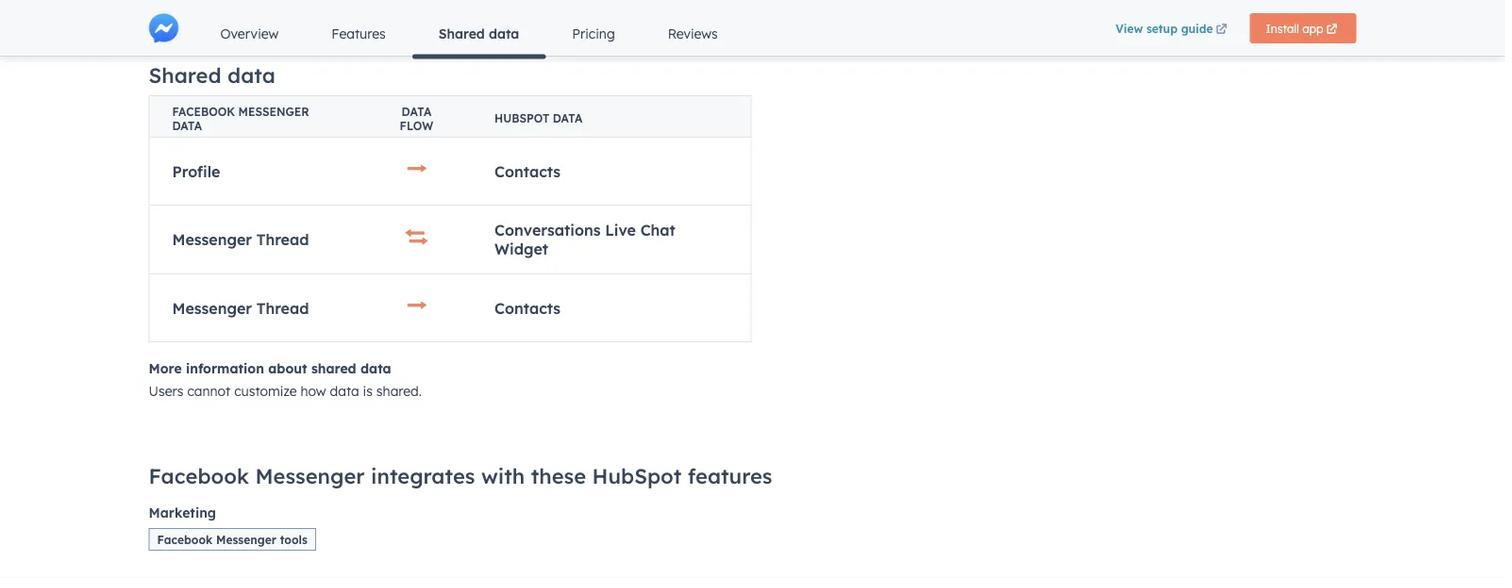 Task type: describe. For each thing, give the bounding box(es) containing it.
setup
[[1147, 21, 1178, 35]]

widget
[[495, 239, 548, 258]]

app
[[1302, 21, 1324, 35]]

messenger thread for conversations live chat widget
[[172, 230, 309, 249]]

0 horizontal spatial hubspot
[[495, 111, 549, 125]]

1 vertical spatial hubspot
[[592, 463, 682, 489]]

shared inside shared data button
[[439, 25, 485, 42]]

install
[[1266, 21, 1299, 35]]

facebook for facebook messenger integrates with these hubspot features
[[149, 463, 249, 489]]

more
[[149, 360, 182, 377]]

messenger for facebook messenger data
[[238, 104, 309, 118]]

data inside button
[[489, 25, 519, 42]]

cannot
[[187, 383, 231, 399]]

how
[[301, 383, 326, 399]]

marketing
[[149, 504, 216, 521]]

data up is
[[360, 360, 391, 377]]

1 vertical spatial shared
[[149, 62, 221, 88]]

data down the overview button
[[227, 62, 275, 88]]

overview button
[[194, 11, 305, 57]]

conversations
[[495, 221, 601, 239]]

navigation containing overview
[[194, 11, 1107, 59]]

data left is
[[330, 383, 359, 399]]

facebook for facebook messenger data
[[172, 104, 235, 118]]

customize
[[234, 383, 297, 399]]

facebook messenger tools link
[[149, 528, 327, 555]]

integrates
[[371, 463, 475, 489]]

live
[[605, 221, 636, 239]]

pricing
[[572, 25, 615, 42]]

messenger for facebook messenger tools
[[216, 533, 277, 547]]

shared
[[311, 360, 356, 377]]

reviews button
[[641, 11, 744, 57]]

thread for conversations live chat widget
[[256, 230, 309, 249]]

facebook messenger data
[[172, 104, 309, 132]]

data flow
[[400, 104, 433, 132]]



Task type: vqa. For each thing, say whether or not it's contained in the screenshot.
1st Contacts from the bottom of the page
yes



Task type: locate. For each thing, give the bounding box(es) containing it.
install app link
[[1250, 13, 1357, 43]]

conversations live chat widget
[[495, 221, 676, 258]]

0 vertical spatial facebook
[[172, 104, 235, 118]]

hubspot data
[[495, 111, 583, 125]]

shared data button
[[412, 11, 546, 59]]

1 horizontal spatial shared
[[439, 25, 485, 42]]

navigation
[[194, 11, 1107, 59]]

2 messenger thread from the top
[[172, 298, 309, 317]]

1 vertical spatial thread
[[256, 298, 309, 317]]

contacts for profile
[[495, 162, 561, 181]]

information
[[186, 360, 264, 377]]

messenger thread down profile
[[172, 230, 309, 249]]

tools
[[280, 533, 308, 547]]

messenger left tools
[[216, 533, 277, 547]]

flow
[[400, 118, 433, 132]]

data up profile
[[172, 118, 202, 132]]

hubspot down shared data button
[[495, 111, 549, 125]]

shared data inside button
[[439, 25, 519, 42]]

data
[[489, 25, 519, 42], [227, 62, 275, 88], [553, 111, 583, 125], [172, 118, 202, 132], [360, 360, 391, 377], [330, 383, 359, 399]]

chat
[[640, 221, 676, 239]]

messenger inside facebook messenger data
[[238, 104, 309, 118]]

facebook for facebook messenger tools
[[157, 533, 213, 547]]

0 vertical spatial contacts
[[495, 162, 561, 181]]

1 horizontal spatial hubspot
[[592, 463, 682, 489]]

thread
[[256, 230, 309, 249], [256, 298, 309, 317]]

facebook inside facebook messenger data
[[172, 104, 235, 118]]

0 horizontal spatial shared data
[[149, 62, 275, 88]]

contacts down widget
[[495, 298, 561, 317]]

messenger for facebook messenger integrates with these hubspot features
[[255, 463, 365, 489]]

install app
[[1266, 21, 1324, 35]]

messenger down profile
[[172, 230, 252, 249]]

contacts
[[495, 162, 561, 181], [495, 298, 561, 317]]

messenger thread up information
[[172, 298, 309, 317]]

contacts down hubspot data
[[495, 162, 561, 181]]

guide
[[1181, 21, 1213, 35]]

1 contacts from the top
[[495, 162, 561, 181]]

with
[[481, 463, 525, 489]]

2 thread from the top
[[256, 298, 309, 317]]

0 vertical spatial messenger thread
[[172, 230, 309, 249]]

facebook
[[172, 104, 235, 118], [149, 463, 249, 489], [157, 533, 213, 547]]

these
[[531, 463, 586, 489]]

thread for contacts
[[256, 298, 309, 317]]

facebook messenger tools
[[157, 533, 308, 547]]

view setup guide
[[1116, 21, 1213, 35]]

hubspot right these
[[592, 463, 682, 489]]

features button
[[305, 11, 412, 57]]

facebook down the marketing on the bottom left of the page
[[157, 533, 213, 547]]

profile
[[172, 162, 220, 181]]

reviews
[[668, 25, 718, 42]]

facebook up the marketing on the bottom left of the page
[[149, 463, 249, 489]]

features
[[332, 25, 386, 42]]

1 thread from the top
[[256, 230, 309, 249]]

is
[[363, 383, 373, 399]]

contacts for messenger thread
[[495, 298, 561, 317]]

0 horizontal spatial shared
[[149, 62, 221, 88]]

overview
[[220, 25, 279, 42]]

1 vertical spatial contacts
[[495, 298, 561, 317]]

view setup guide link
[[1107, 13, 1239, 43]]

shared
[[439, 25, 485, 42], [149, 62, 221, 88]]

users
[[149, 383, 184, 399]]

hubspot
[[495, 111, 549, 125], [592, 463, 682, 489]]

facebook inside facebook messenger tools 'link'
[[157, 533, 213, 547]]

messenger
[[238, 104, 309, 118], [172, 230, 252, 249], [172, 298, 252, 317], [255, 463, 365, 489], [216, 533, 277, 547]]

0 vertical spatial thread
[[256, 230, 309, 249]]

about
[[268, 360, 307, 377]]

messenger thread
[[172, 230, 309, 249], [172, 298, 309, 317]]

data down pricing button
[[553, 111, 583, 125]]

1 horizontal spatial shared data
[[439, 25, 519, 42]]

more information about shared data users cannot customize how data is shared.
[[149, 360, 422, 399]]

messenger inside 'link'
[[216, 533, 277, 547]]

1 messenger thread from the top
[[172, 230, 309, 249]]

2 vertical spatial facebook
[[157, 533, 213, 547]]

features
[[688, 463, 772, 489]]

0 vertical spatial shared data
[[439, 25, 519, 42]]

data left pricing
[[489, 25, 519, 42]]

view
[[1116, 21, 1143, 35]]

0 vertical spatial shared
[[439, 25, 485, 42]]

1 vertical spatial facebook
[[149, 463, 249, 489]]

shared.
[[376, 383, 422, 399]]

0 vertical spatial hubspot
[[495, 111, 549, 125]]

pricing button
[[546, 11, 641, 57]]

2 contacts from the top
[[495, 298, 561, 317]]

messenger thread for contacts
[[172, 298, 309, 317]]

1 vertical spatial shared data
[[149, 62, 275, 88]]

shared data
[[439, 25, 519, 42], [149, 62, 275, 88]]

data inside facebook messenger data
[[172, 118, 202, 132]]

data
[[402, 104, 432, 118]]

messenger down the overview button
[[238, 104, 309, 118]]

1 vertical spatial messenger thread
[[172, 298, 309, 317]]

facebook messenger integrates with these hubspot features
[[149, 463, 772, 489]]

facebook up profile
[[172, 104, 235, 118]]

messenger up information
[[172, 298, 252, 317]]

messenger up tools
[[255, 463, 365, 489]]



